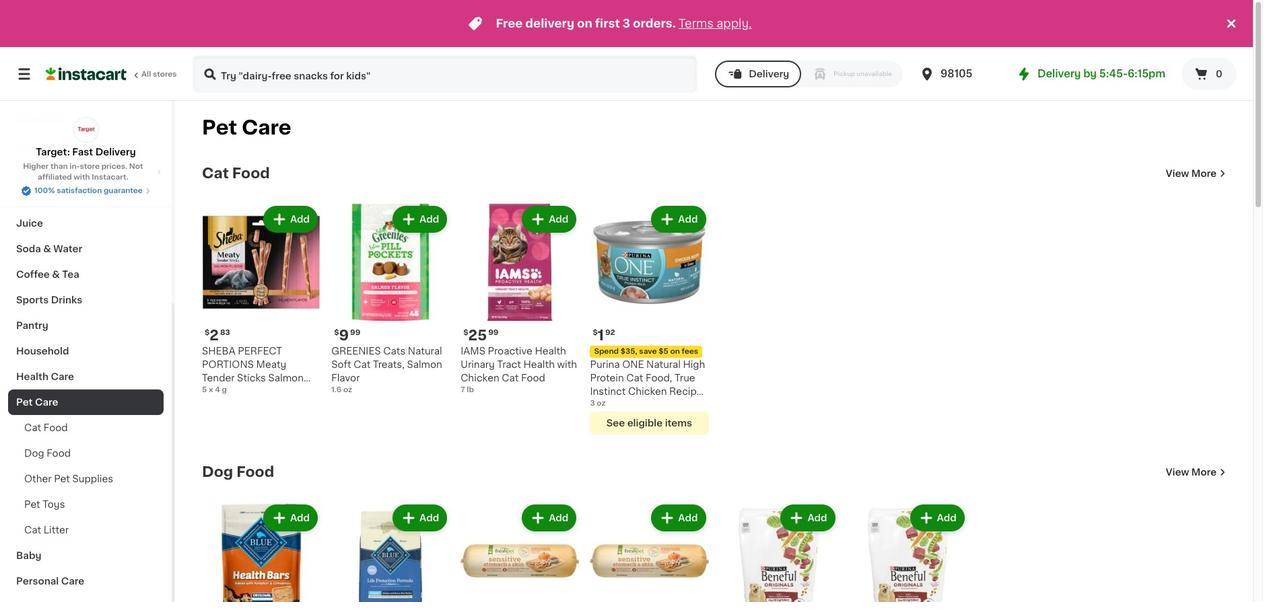 Task type: describe. For each thing, give the bounding box(es) containing it.
service type group
[[716, 61, 903, 88]]

5 x 4 g
[[202, 387, 227, 394]]

toys
[[43, 501, 65, 510]]

flavor for 1.6
[[332, 374, 360, 383]]

bakery link
[[8, 160, 164, 185]]

pet care link
[[8, 390, 164, 416]]

not
[[129, 163, 143, 170]]

5:45-
[[1100, 69, 1128, 79]]

perfect
[[238, 347, 282, 356]]

$5
[[659, 348, 669, 356]]

view more link for cat food
[[1167, 167, 1227, 181]]

& for coffee
[[52, 270, 60, 280]]

1 vertical spatial dog food
[[202, 466, 274, 480]]

purina
[[590, 361, 620, 370]]

product group containing 25
[[461, 203, 580, 396]]

1 vertical spatial dog
[[202, 466, 233, 480]]

natural for food,
[[647, 361, 681, 370]]

health care link
[[8, 364, 164, 390]]

sticks
[[237, 374, 266, 383]]

0 button
[[1182, 58, 1238, 90]]

1 horizontal spatial pet care
[[202, 118, 291, 137]]

than
[[51, 163, 68, 170]]

& for meat
[[43, 91, 51, 100]]

high
[[683, 361, 706, 370]]

cat inside purina one natural high protein cat food, true instinct chicken recipe in gravy
[[627, 374, 644, 383]]

cat litter
[[24, 526, 69, 536]]

coffee & tea link
[[8, 262, 164, 288]]

g
[[222, 387, 227, 394]]

product group containing 2
[[202, 203, 321, 397]]

other pet supplies link
[[8, 467, 164, 492]]

fees
[[682, 348, 699, 356]]

greenies
[[332, 347, 381, 356]]

0 horizontal spatial dog food link
[[8, 441, 164, 467]]

store
[[80, 163, 100, 170]]

lb
[[467, 387, 474, 394]]

all
[[141, 71, 151, 78]]

coffee & tea
[[16, 270, 79, 280]]

in
[[590, 401, 599, 410]]

1 vertical spatial pet care
[[16, 398, 58, 408]]

all stores link
[[46, 55, 178, 93]]

personal
[[16, 577, 59, 587]]

litter
[[44, 526, 69, 536]]

sports drinks
[[16, 296, 82, 305]]

portions
[[202, 361, 254, 370]]

3 oz
[[590, 400, 606, 408]]

delivery button
[[716, 61, 802, 88]]

meaty
[[256, 361, 287, 370]]

$ 1 92
[[593, 329, 616, 343]]

soda
[[16, 245, 41, 254]]

free delivery on first 3 orders. terms apply.
[[496, 18, 752, 29]]

99 for 25
[[489, 330, 499, 337]]

1 horizontal spatial cat food link
[[202, 166, 270, 182]]

25
[[469, 329, 487, 343]]

true
[[675, 374, 696, 383]]

see
[[607, 419, 625, 429]]

save
[[640, 348, 657, 356]]

juice
[[16, 219, 43, 228]]

salmon for sticks
[[268, 374, 304, 383]]

higher than in-store prices. not affiliated with instacart. link
[[11, 162, 161, 183]]

spend
[[594, 348, 619, 356]]

drinks
[[51, 296, 82, 305]]

1.6
[[332, 387, 342, 394]]

food inside iams proactive health urinary tract health with chicken cat food 7 lb
[[521, 374, 546, 383]]

salmon for treats,
[[407, 361, 443, 370]]

pet toys
[[24, 501, 65, 510]]

other pet supplies
[[24, 475, 113, 484]]

cheese
[[16, 193, 54, 203]]

ice cream link
[[8, 108, 164, 134]]

delivery inside "target: fast delivery" link
[[95, 148, 136, 157]]

apply.
[[717, 18, 752, 29]]

one
[[623, 361, 644, 370]]

item carousel region
[[183, 198, 1227, 443]]

sports
[[16, 296, 49, 305]]

100%
[[34, 187, 55, 195]]

frozen
[[16, 142, 49, 152]]

higher than in-store prices. not affiliated with instacart.
[[23, 163, 143, 181]]

with inside higher than in-store prices. not affiliated with instacart.
[[74, 174, 90, 181]]

cat inside greenies cats natural soft cat treats, salmon flavor 1.6 oz
[[354, 361, 371, 370]]

more for cat food
[[1192, 169, 1217, 179]]

$ 2 83
[[205, 329, 230, 343]]

0 vertical spatial health
[[535, 347, 566, 356]]

see eligible items button
[[590, 412, 709, 435]]

cream
[[33, 117, 66, 126]]

$ for 9
[[334, 330, 339, 337]]

0 horizontal spatial dog food
[[24, 449, 71, 459]]

prices.
[[101, 163, 127, 170]]

pantry
[[16, 321, 48, 331]]

baby link
[[8, 544, 164, 569]]

treats,
[[373, 361, 405, 370]]

3 inside item carousel region
[[590, 400, 595, 408]]

product group containing 9
[[332, 203, 450, 396]]

iams
[[461, 347, 486, 356]]

$ 9 99
[[334, 329, 361, 343]]

$ for 2
[[205, 330, 210, 337]]

fast
[[72, 148, 93, 157]]

100% satisfaction guarantee button
[[21, 183, 151, 197]]

household
[[16, 347, 69, 356]]

0 horizontal spatial cat food link
[[8, 416, 164, 441]]

urinary
[[461, 361, 495, 370]]

1
[[598, 329, 604, 343]]

bakery
[[16, 168, 50, 177]]



Task type: vqa. For each thing, say whether or not it's contained in the screenshot.
11:57am on the right top of page
no



Task type: locate. For each thing, give the bounding box(es) containing it.
2 horizontal spatial delivery
[[1038, 69, 1082, 79]]

more
[[1192, 169, 1217, 179], [1192, 468, 1217, 478]]

1 vertical spatial natural
[[647, 361, 681, 370]]

1 99 from the left
[[350, 330, 361, 337]]

recipe
[[670, 387, 703, 397]]

flavor inside sheba perfect portions meaty tender sticks salmon flavor cat treats
[[202, 387, 231, 397]]

0 vertical spatial cat food
[[202, 166, 270, 181]]

care for health care "link"
[[51, 373, 74, 382]]

$ left "92"
[[593, 330, 598, 337]]

natural for salmon
[[408, 347, 442, 356]]

tender
[[202, 374, 235, 383]]

2 view from the top
[[1167, 468, 1190, 478]]

1 horizontal spatial with
[[557, 361, 577, 370]]

& right soda
[[43, 245, 51, 254]]

with left the purina
[[557, 361, 577, 370]]

flavor for cat
[[202, 387, 231, 397]]

dog
[[24, 449, 44, 459], [202, 466, 233, 480]]

3 down instinct
[[590, 400, 595, 408]]

1 horizontal spatial dog food
[[202, 466, 274, 480]]

0 vertical spatial more
[[1192, 169, 1217, 179]]

1 vertical spatial view
[[1167, 468, 1190, 478]]

1 vertical spatial cat food
[[24, 424, 68, 433]]

chicken inside purina one natural high protein cat food, true instinct chicken recipe in gravy
[[629, 387, 667, 397]]

limited time offer region
[[0, 0, 1224, 47]]

& right meat
[[43, 91, 51, 100]]

2 99 from the left
[[489, 330, 499, 337]]

83
[[220, 330, 230, 337]]

1 view more from the top
[[1167, 169, 1217, 179]]

1 horizontal spatial dog
[[202, 466, 233, 480]]

$ up greenies at the bottom of page
[[334, 330, 339, 337]]

view more link
[[1167, 167, 1227, 181], [1167, 466, 1227, 480]]

frozen foods link
[[8, 134, 164, 160]]

oz down instinct
[[597, 400, 606, 408]]

1 vertical spatial cat food link
[[8, 416, 164, 441]]

0 vertical spatial view more
[[1167, 169, 1217, 179]]

target: fast delivery link
[[36, 117, 136, 159]]

water
[[53, 245, 82, 254]]

food,
[[646, 374, 673, 383]]

coffee
[[16, 270, 50, 280]]

1 vertical spatial &
[[43, 245, 51, 254]]

ice
[[16, 117, 31, 126]]

0 horizontal spatial 99
[[350, 330, 361, 337]]

salmon down meaty
[[268, 374, 304, 383]]

0
[[1216, 69, 1223, 79]]

0 horizontal spatial natural
[[408, 347, 442, 356]]

2 view more from the top
[[1167, 468, 1217, 478]]

view more link for dog food
[[1167, 466, 1227, 480]]

cat inside iams proactive health urinary tract health with chicken cat food 7 lb
[[502, 374, 519, 383]]

0 vertical spatial dog food
[[24, 449, 71, 459]]

oz right 1.6
[[344, 387, 352, 394]]

&
[[43, 91, 51, 100], [43, 245, 51, 254], [52, 270, 60, 280]]

tract
[[497, 361, 521, 370]]

1 vertical spatial with
[[557, 361, 577, 370]]

delivery left "by"
[[1038, 69, 1082, 79]]

chicken down food,
[[629, 387, 667, 397]]

4
[[215, 387, 220, 394]]

1 vertical spatial on
[[671, 348, 680, 356]]

protein
[[590, 374, 624, 383]]

oz
[[344, 387, 352, 394], [597, 400, 606, 408]]

0 vertical spatial dog
[[24, 449, 44, 459]]

0 horizontal spatial flavor
[[202, 387, 231, 397]]

99 for 9
[[350, 330, 361, 337]]

1 horizontal spatial cat food
[[202, 166, 270, 181]]

1 horizontal spatial on
[[671, 348, 680, 356]]

meat
[[16, 91, 41, 100]]

higher
[[23, 163, 49, 170]]

sheba
[[202, 347, 236, 356]]

view for cat food
[[1167, 169, 1190, 179]]

satisfaction
[[57, 187, 102, 195]]

1 vertical spatial chicken
[[629, 387, 667, 397]]

food
[[232, 166, 270, 181], [521, 374, 546, 383], [44, 424, 68, 433], [47, 449, 71, 459], [237, 466, 274, 480]]

affiliated
[[38, 174, 72, 181]]

seafood
[[54, 91, 94, 100]]

$ inside the $ 1 92
[[593, 330, 598, 337]]

$ for 25
[[464, 330, 469, 337]]

view for dog food
[[1167, 468, 1190, 478]]

2 vertical spatial &
[[52, 270, 60, 280]]

care inside "link"
[[51, 373, 74, 382]]

target: fast delivery
[[36, 148, 136, 157]]

delivery by 5:45-6:15pm link
[[1017, 66, 1166, 82]]

all stores
[[141, 71, 177, 78]]

view more for dog food
[[1167, 468, 1217, 478]]

soda & water link
[[8, 236, 164, 262]]

1 horizontal spatial oz
[[597, 400, 606, 408]]

0 vertical spatial pet care
[[202, 118, 291, 137]]

0 vertical spatial on
[[577, 18, 593, 29]]

instacart.
[[92, 174, 129, 181]]

1 horizontal spatial delivery
[[749, 69, 790, 79]]

on
[[577, 18, 593, 29], [671, 348, 680, 356]]

product group
[[202, 203, 321, 397], [332, 203, 450, 396], [461, 203, 580, 396], [590, 203, 709, 435], [202, 503, 321, 603], [332, 503, 450, 603], [461, 503, 580, 603], [590, 503, 709, 603], [720, 503, 838, 603], [849, 503, 968, 603]]

tea
[[62, 270, 79, 280]]

with inside iams proactive health urinary tract health with chicken cat food 7 lb
[[557, 361, 577, 370]]

delivery for delivery by 5:45-6:15pm
[[1038, 69, 1082, 79]]

7
[[461, 387, 465, 394]]

$ up iams at the bottom of page
[[464, 330, 469, 337]]

in-
[[70, 163, 80, 170]]

on inside product group
[[671, 348, 680, 356]]

0 horizontal spatial chicken
[[461, 374, 500, 383]]

$ inside $ 25 99
[[464, 330, 469, 337]]

delivery for delivery
[[749, 69, 790, 79]]

chicken down "urinary"
[[461, 374, 500, 383]]

2 vertical spatial health
[[16, 373, 48, 382]]

4 $ from the left
[[593, 330, 598, 337]]

salmon inside greenies cats natural soft cat treats, salmon flavor 1.6 oz
[[407, 361, 443, 370]]

by
[[1084, 69, 1097, 79]]

supplies
[[72, 475, 113, 484]]

health right proactive
[[535, 347, 566, 356]]

1 vertical spatial more
[[1192, 468, 1217, 478]]

99 right 25
[[489, 330, 499, 337]]

natural right cats
[[408, 347, 442, 356]]

1 horizontal spatial natural
[[647, 361, 681, 370]]

chicken inside iams proactive health urinary tract health with chicken cat food 7 lb
[[461, 374, 500, 383]]

1 view from the top
[[1167, 169, 1190, 179]]

first
[[595, 18, 620, 29]]

foods
[[51, 142, 81, 152]]

on right $5
[[671, 348, 680, 356]]

on inside limited time offer region
[[577, 18, 593, 29]]

care for pet care link
[[35, 398, 58, 408]]

1 vertical spatial salmon
[[268, 374, 304, 383]]

sheba perfect portions meaty tender sticks salmon flavor cat treats
[[202, 347, 304, 397]]

more for dog food
[[1192, 468, 1217, 478]]

orders.
[[633, 18, 676, 29]]

target:
[[36, 148, 70, 157]]

with down in- at the left top
[[74, 174, 90, 181]]

0 horizontal spatial with
[[74, 174, 90, 181]]

1 vertical spatial view more link
[[1167, 466, 1227, 480]]

other
[[24, 475, 52, 484]]

99 inside $ 25 99
[[489, 330, 499, 337]]

1 horizontal spatial salmon
[[407, 361, 443, 370]]

0 vertical spatial 3
[[623, 18, 631, 29]]

2 $ from the left
[[334, 330, 339, 337]]

view more for cat food
[[1167, 169, 1217, 179]]

$ left 83
[[205, 330, 210, 337]]

1 $ from the left
[[205, 330, 210, 337]]

delivery inside delivery by 5:45-6:15pm link
[[1038, 69, 1082, 79]]

items
[[665, 419, 693, 429]]

sports drinks link
[[8, 288, 164, 313]]

delivery by 5:45-6:15pm
[[1038, 69, 1166, 79]]

delivery inside delivery button
[[749, 69, 790, 79]]

product group containing 1
[[590, 203, 709, 435]]

98105 button
[[920, 55, 1000, 93]]

natural down $5
[[647, 361, 681, 370]]

on left first
[[577, 18, 593, 29]]

1 horizontal spatial flavor
[[332, 374, 360, 383]]

$ for 1
[[593, 330, 598, 337]]

0 vertical spatial view
[[1167, 169, 1190, 179]]

1 vertical spatial flavor
[[202, 387, 231, 397]]

oz inside greenies cats natural soft cat treats, salmon flavor 1.6 oz
[[344, 387, 352, 394]]

99
[[350, 330, 361, 337], [489, 330, 499, 337]]

1 horizontal spatial 3
[[623, 18, 631, 29]]

add button
[[265, 207, 317, 232], [394, 207, 446, 232], [524, 207, 576, 232], [653, 207, 705, 232], [265, 507, 317, 531], [394, 507, 446, 531], [524, 507, 576, 531], [653, 507, 705, 531], [782, 507, 834, 531], [912, 507, 964, 531]]

99 inside $ 9 99
[[350, 330, 361, 337]]

cheese link
[[8, 185, 164, 211]]

92
[[606, 330, 616, 337]]

natural inside purina one natural high protein cat food, true instinct chicken recipe in gravy
[[647, 361, 681, 370]]

iams proactive health urinary tract health with chicken cat food 7 lb
[[461, 347, 577, 394]]

meat & seafood
[[16, 91, 94, 100]]

0 vertical spatial salmon
[[407, 361, 443, 370]]

view more
[[1167, 169, 1217, 179], [1167, 468, 1217, 478]]

soft
[[332, 361, 351, 370]]

0 vertical spatial flavor
[[332, 374, 360, 383]]

None search field
[[193, 55, 698, 93]]

0 horizontal spatial delivery
[[95, 148, 136, 157]]

instinct
[[590, 387, 626, 397]]

$
[[205, 330, 210, 337], [334, 330, 339, 337], [464, 330, 469, 337], [593, 330, 598, 337]]

soda & water
[[16, 245, 82, 254]]

frozen foods
[[16, 142, 81, 152]]

health right 'tract' at the left bottom
[[524, 361, 555, 370]]

0 vertical spatial &
[[43, 91, 51, 100]]

$ inside $ 2 83
[[205, 330, 210, 337]]

1 vertical spatial oz
[[597, 400, 606, 408]]

care for personal care link
[[61, 577, 84, 587]]

delivery up prices.
[[95, 148, 136, 157]]

$35,
[[621, 348, 638, 356]]

gravy
[[601, 401, 629, 410]]

3 inside limited time offer region
[[623, 18, 631, 29]]

target: fast delivery logo image
[[73, 117, 99, 143]]

2 view more link from the top
[[1167, 466, 1227, 480]]

natural inside greenies cats natural soft cat treats, salmon flavor 1.6 oz
[[408, 347, 442, 356]]

1 horizontal spatial chicken
[[629, 387, 667, 397]]

ice cream
[[16, 117, 66, 126]]

0 vertical spatial oz
[[344, 387, 352, 394]]

0 vertical spatial with
[[74, 174, 90, 181]]

guarantee
[[104, 187, 143, 195]]

pantry link
[[8, 313, 164, 339]]

0 horizontal spatial salmon
[[268, 374, 304, 383]]

0 vertical spatial view more link
[[1167, 167, 1227, 181]]

0 vertical spatial chicken
[[461, 374, 500, 383]]

Search field
[[194, 57, 697, 92]]

terms apply. link
[[679, 18, 752, 29]]

3 right first
[[623, 18, 631, 29]]

0 horizontal spatial cat food
[[24, 424, 68, 433]]

health inside "link"
[[16, 373, 48, 382]]

99 right 9
[[350, 330, 361, 337]]

$ inside $ 9 99
[[334, 330, 339, 337]]

0 horizontal spatial on
[[577, 18, 593, 29]]

0 vertical spatial natural
[[408, 347, 442, 356]]

1 horizontal spatial dog food link
[[202, 465, 274, 481]]

3 $ from the left
[[464, 330, 469, 337]]

health down household
[[16, 373, 48, 382]]

greenies cats natural soft cat treats, salmon flavor 1.6 oz
[[332, 347, 443, 394]]

& left tea
[[52, 270, 60, 280]]

9
[[339, 329, 349, 343]]

pet care
[[202, 118, 291, 137], [16, 398, 58, 408]]

0 horizontal spatial 3
[[590, 400, 595, 408]]

flavor inside greenies cats natural soft cat treats, salmon flavor 1.6 oz
[[332, 374, 360, 383]]

1 vertical spatial 3
[[590, 400, 595, 408]]

pet
[[202, 118, 237, 137], [16, 398, 33, 408], [54, 475, 70, 484], [24, 501, 40, 510]]

natural
[[408, 347, 442, 356], [647, 361, 681, 370]]

1 horizontal spatial 99
[[489, 330, 499, 337]]

& for soda
[[43, 245, 51, 254]]

salmon inside sheba perfect portions meaty tender sticks salmon flavor cat treats
[[268, 374, 304, 383]]

cat
[[202, 166, 229, 181], [354, 361, 371, 370], [502, 374, 519, 383], [627, 374, 644, 383], [233, 387, 250, 397], [24, 424, 41, 433], [24, 526, 41, 536]]

1 view more link from the top
[[1167, 167, 1227, 181]]

meat & seafood link
[[8, 83, 164, 108]]

personal care link
[[8, 569, 164, 595]]

instacart logo image
[[46, 66, 127, 82]]

spend $35, save $5 on fees
[[594, 348, 699, 356]]

cat inside sheba perfect portions meaty tender sticks salmon flavor cat treats
[[233, 387, 250, 397]]

baby
[[16, 552, 41, 561]]

0 horizontal spatial pet care
[[16, 398, 58, 408]]

1 more from the top
[[1192, 169, 1217, 179]]

2 more from the top
[[1192, 468, 1217, 478]]

personal care
[[16, 577, 84, 587]]

0 horizontal spatial dog
[[24, 449, 44, 459]]

delivery down the apply.
[[749, 69, 790, 79]]

0 vertical spatial cat food link
[[202, 166, 270, 182]]

1 vertical spatial view more
[[1167, 468, 1217, 478]]

view
[[1167, 169, 1190, 179], [1167, 468, 1190, 478]]

0 horizontal spatial oz
[[344, 387, 352, 394]]

cat litter link
[[8, 518, 164, 544]]

1 vertical spatial health
[[524, 361, 555, 370]]

salmon right treats, at the left bottom
[[407, 361, 443, 370]]



